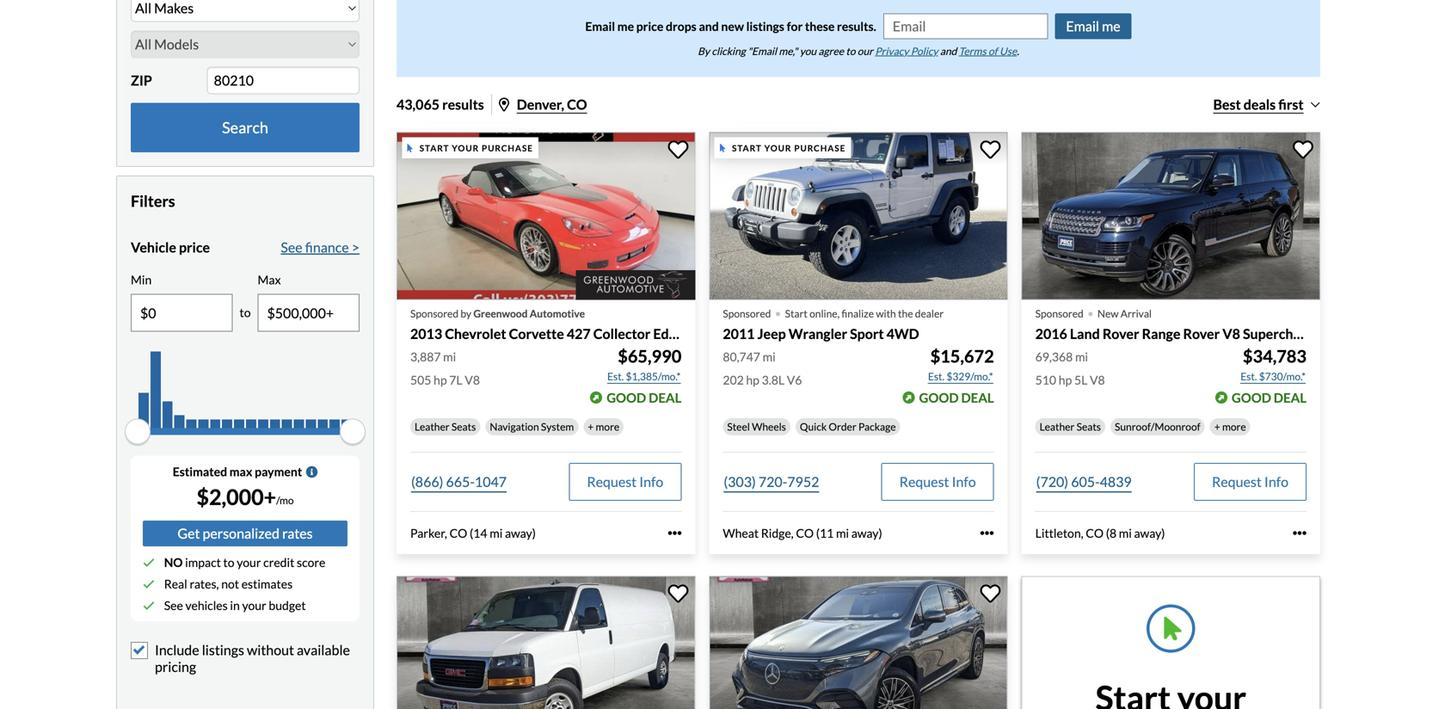Task type: describe. For each thing, give the bounding box(es) containing it.
+ more for ·
[[1215, 420, 1247, 433]]

steel
[[728, 420, 750, 433]]

$2,000+
[[197, 484, 276, 510]]

request for $65,990
[[587, 473, 637, 490]]

listings inside include listings without available pricing
[[202, 642, 244, 659]]

policy
[[911, 45, 939, 57]]

away) for ·
[[1135, 526, 1166, 540]]

corvette
[[509, 325, 564, 342]]

for
[[787, 19, 803, 33]]

denver, co button
[[499, 96, 587, 113]]

leather seats for by
[[415, 420, 476, 433]]

in
[[230, 598, 240, 613]]

parker, co (14 mi away)
[[411, 526, 536, 540]]

by
[[698, 45, 710, 57]]

get personalized rates button
[[143, 521, 348, 547]]

steel wheels
[[728, 420, 787, 433]]

get personalized rates
[[178, 525, 313, 542]]

3,887
[[411, 349, 441, 364]]

of
[[989, 45, 998, 57]]

43,065
[[397, 96, 440, 113]]

1 vertical spatial price
[[179, 239, 210, 255]]

(14
[[470, 526, 488, 540]]

+ more for greenwood automotive
[[588, 420, 620, 433]]

1 check image from the top
[[143, 557, 155, 569]]

max
[[230, 464, 253, 479]]

rwd
[[803, 325, 837, 342]]

torch red 2013 chevrolet corvette 427 collector edition 1sc convertible rwd convertible rear-wheel drive manual image
[[397, 132, 696, 300]]

/mo
[[276, 494, 294, 507]]

good deal for $34,783
[[1232, 390, 1307, 405]]

2 horizontal spatial to
[[846, 45, 856, 57]]

email for email me
[[1067, 17, 1100, 34]]

(866)
[[411, 473, 444, 490]]

start for ·
[[732, 143, 762, 153]]

est. for $65,990
[[608, 370, 624, 382]]

your right in on the bottom left
[[242, 598, 267, 613]]

est. $730/mo.* button
[[1240, 368, 1307, 385]]

mouse pointer image
[[720, 144, 726, 152]]

new
[[1098, 307, 1119, 320]]

real rates, not estimates
[[164, 577, 293, 591]]

1 horizontal spatial listings
[[747, 19, 785, 33]]

sponsored by greenwood automotive 2013 chevrolet corvette 427 collector edition 1sc convertible rwd
[[411, 307, 837, 342]]

$730/mo.*
[[1260, 370, 1306, 382]]

wrangler
[[789, 325, 848, 342]]

wheat
[[723, 526, 759, 540]]

real
[[164, 577, 187, 591]]

665-
[[446, 473, 475, 490]]

leather for ·
[[1040, 420, 1075, 433]]

estimates
[[242, 577, 293, 591]]

v8 inside sponsored · new arrival 2016 land rover range rover v8 supercharged 4wd
[[1223, 325, 1241, 342]]

· for $34,783
[[1088, 297, 1095, 328]]

by clicking "email me," you agree to our privacy policy and terms of use .
[[698, 45, 1020, 57]]

3.8l
[[762, 373, 785, 387]]

clicking
[[712, 45, 746, 57]]

search button
[[131, 103, 360, 152]]

parker,
[[411, 526, 447, 540]]

1 rover from the left
[[1103, 325, 1140, 342]]

include
[[155, 642, 199, 659]]

mi right (8
[[1120, 526, 1133, 540]]

$2,000+ /mo
[[197, 484, 294, 510]]

$15,672
[[931, 346, 995, 367]]

sport
[[850, 325, 884, 342]]

2013
[[411, 325, 442, 342]]

v8 for greenwood automotive
[[465, 373, 480, 387]]

$1,385/mo.*
[[626, 370, 681, 382]]

deal for $15,672
[[962, 390, 995, 405]]

see finance > link
[[281, 237, 360, 258]]

you
[[800, 45, 817, 57]]

ridge,
[[761, 526, 794, 540]]

quick
[[800, 420, 827, 433]]

7952
[[788, 473, 820, 490]]

mi inside 80,747 mi 202 hp 3.8l v6
[[763, 349, 776, 364]]

email me button
[[1055, 13, 1132, 39]]

(8
[[1107, 526, 1117, 540]]

1047
[[475, 473, 507, 490]]

more for greenwood automotive
[[596, 420, 620, 433]]

results.
[[837, 19, 877, 33]]

impact
[[185, 555, 221, 570]]

see for see finance >
[[281, 239, 303, 255]]

mi right (11
[[837, 526, 849, 540]]

1 vertical spatial to
[[240, 305, 251, 320]]

"email
[[748, 45, 777, 57]]

(303)
[[724, 473, 756, 490]]

by
[[461, 307, 472, 320]]

start your purchase for greenwood automotive
[[420, 143, 534, 153]]

me for email me
[[1103, 17, 1121, 34]]

co left (11
[[796, 526, 814, 540]]

505
[[411, 373, 432, 387]]

me for email me price drops and new listings for these results.
[[618, 19, 634, 33]]

info for $65,990
[[640, 473, 664, 490]]

finance
[[305, 239, 349, 255]]

estimated
[[173, 464, 227, 479]]

co for denver,
[[567, 96, 587, 113]]

good deal for $65,990
[[607, 390, 682, 405]]

me,"
[[779, 45, 798, 57]]

est. $1,385/mo.* button
[[607, 368, 682, 385]]

with
[[876, 307, 897, 320]]

min
[[131, 272, 152, 287]]

loire blue 2016 land rover range rover v8 supercharged 4wd suv / crossover all-wheel drive 8-speed automatic image
[[1022, 132, 1321, 300]]

see for see vehicles in your budget
[[164, 598, 183, 613]]

$329/mo.*
[[947, 370, 994, 382]]

v8 for ·
[[1090, 373, 1106, 387]]

request for $15,672
[[900, 473, 950, 490]]

.
[[1018, 45, 1020, 57]]

land
[[1071, 325, 1101, 342]]

navigation system
[[490, 420, 574, 433]]

sponsored · new arrival 2016 land rover range rover v8 supercharged 4wd
[[1036, 297, 1365, 342]]

request info for $15,672
[[900, 473, 977, 490]]

request info for $65,990
[[587, 473, 664, 490]]

bright silver metallic clearcoat 2011 jeep wrangler sport 4wd suv / crossover four-wheel drive 6-speed manual image
[[709, 132, 1008, 300]]

$34,783
[[1244, 346, 1307, 367]]

1sc
[[700, 325, 725, 342]]

202
[[723, 373, 744, 387]]

leather seats for ·
[[1040, 420, 1102, 433]]

wheels
[[752, 420, 787, 433]]

purchase for ·
[[795, 143, 846, 153]]

(720) 605-4839 button
[[1036, 463, 1133, 501]]

online,
[[810, 307, 840, 320]]

2011
[[723, 325, 755, 342]]

start inside 'sponsored · start online, finalize with the dealer 2011 jeep wrangler sport 4wd'
[[785, 307, 808, 320]]

3,887 mi 505 hp 7l v8
[[411, 349, 480, 387]]

rates
[[282, 525, 313, 542]]



Task type: locate. For each thing, give the bounding box(es) containing it.
hp inside 80,747 mi 202 hp 3.8l v6
[[747, 373, 760, 387]]

sponsored inside the sponsored by greenwood automotive 2013 chevrolet corvette 427 collector edition 1sc convertible rwd
[[411, 307, 459, 320]]

v8 right 7l
[[465, 373, 480, 387]]

your right mouse pointer icon
[[765, 143, 792, 153]]

deal for $34,783
[[1274, 390, 1307, 405]]

see
[[281, 239, 303, 255], [164, 598, 183, 613]]

2 horizontal spatial good deal
[[1232, 390, 1307, 405]]

0 vertical spatial listings
[[747, 19, 785, 33]]

0 horizontal spatial more
[[596, 420, 620, 433]]

3 request from the left
[[1213, 473, 1262, 490]]

1 horizontal spatial request info button
[[882, 463, 995, 501]]

0 horizontal spatial purchase
[[482, 143, 534, 153]]

jeep
[[758, 325, 786, 342]]

sponsored up 2016
[[1036, 307, 1084, 320]]

mi down jeep
[[763, 349, 776, 364]]

greenwood automotive image
[[576, 270, 696, 300]]

1 hp from the left
[[434, 373, 447, 387]]

credit
[[263, 555, 295, 570]]

see vehicles in your budget
[[164, 598, 306, 613]]

deal
[[649, 390, 682, 405], [962, 390, 995, 405], [1274, 390, 1307, 405]]

leather down 505 at the left bottom of page
[[415, 420, 450, 433]]

1 seats from the left
[[452, 420, 476, 433]]

and left new
[[699, 19, 719, 33]]

80,747
[[723, 349, 761, 364]]

vehicle price
[[131, 239, 210, 255]]

1 horizontal spatial +
[[1215, 420, 1221, 433]]

sponsored for $65,990
[[411, 307, 459, 320]]

co for parker,
[[450, 526, 468, 540]]

0 vertical spatial price
[[637, 19, 664, 33]]

littleton,
[[1036, 526, 1084, 540]]

good down est. $730/mo.* button
[[1232, 390, 1272, 405]]

est. for $34,783
[[1241, 370, 1258, 382]]

1 horizontal spatial info
[[952, 473, 977, 490]]

start your purchase down results on the left of page
[[420, 143, 534, 153]]

3 request info from the left
[[1213, 473, 1289, 490]]

pricing
[[155, 658, 196, 675]]

sponsored for $34,783
[[1036, 307, 1084, 320]]

0 horizontal spatial away)
[[505, 526, 536, 540]]

0 horizontal spatial +
[[588, 420, 594, 433]]

1 vertical spatial see
[[164, 598, 183, 613]]

Email email field
[[885, 14, 1048, 38]]

price
[[637, 19, 664, 33], [179, 239, 210, 255]]

1 vertical spatial and
[[941, 45, 957, 57]]

your down results on the left of page
[[452, 143, 479, 153]]

2 away) from the left
[[852, 526, 883, 540]]

leather down 510 at right
[[1040, 420, 1075, 433]]

price left the drops
[[637, 19, 664, 33]]

est. inside $15,672 est. $329/mo.*
[[929, 370, 945, 382]]

(866) 665-1047
[[411, 473, 507, 490]]

0 horizontal spatial 4wd
[[887, 325, 920, 342]]

finalize
[[842, 307, 874, 320]]

1 ellipsis h image from the left
[[668, 526, 682, 540]]

order
[[829, 420, 857, 433]]

est.
[[608, 370, 624, 382], [929, 370, 945, 382], [1241, 370, 1258, 382]]

sponsored for $15,672
[[723, 307, 771, 320]]

0 horizontal spatial est.
[[608, 370, 624, 382]]

0 horizontal spatial email
[[586, 19, 615, 33]]

1 away) from the left
[[505, 526, 536, 540]]

0 horizontal spatial ellipsis h image
[[668, 526, 682, 540]]

seats down 7l
[[452, 420, 476, 433]]

sponsored inside 'sponsored · start online, finalize with the dealer 2011 jeep wrangler sport 4wd'
[[723, 307, 771, 320]]

1 horizontal spatial see
[[281, 239, 303, 255]]

2 horizontal spatial away)
[[1135, 526, 1166, 540]]

1 horizontal spatial purchase
[[795, 143, 846, 153]]

2 seats from the left
[[1077, 420, 1102, 433]]

1 purchase from the left
[[482, 143, 534, 153]]

ZIP telephone field
[[207, 67, 360, 94]]

4wd right supercharged
[[1332, 325, 1365, 342]]

2 horizontal spatial start
[[785, 307, 808, 320]]

2 horizontal spatial hp
[[1059, 373, 1073, 387]]

2 4wd from the left
[[1332, 325, 1365, 342]]

0 horizontal spatial rover
[[1103, 325, 1140, 342]]

1 horizontal spatial leather seats
[[1040, 420, 1102, 433]]

2 horizontal spatial est.
[[1241, 370, 1258, 382]]

v6
[[787, 373, 802, 387]]

more right system
[[596, 420, 620, 433]]

3 away) from the left
[[1135, 526, 1166, 540]]

deal for $65,990
[[649, 390, 682, 405]]

chevrolet
[[445, 325, 507, 342]]

2 deal from the left
[[962, 390, 995, 405]]

(720) 605-4839
[[1037, 473, 1132, 490]]

0 horizontal spatial good deal
[[607, 390, 682, 405]]

sponsored up 2011
[[723, 307, 771, 320]]

Max field
[[259, 295, 359, 331]]

request for $34,783
[[1213, 473, 1262, 490]]

to
[[846, 45, 856, 57], [240, 305, 251, 320], [223, 555, 235, 570]]

+
[[588, 420, 594, 433], [1215, 420, 1221, 433]]

start right mouse pointer image
[[420, 143, 450, 153]]

2 + more from the left
[[1215, 420, 1247, 433]]

1 start your purchase from the left
[[420, 143, 534, 153]]

v8
[[1223, 325, 1241, 342], [465, 373, 480, 387], [1090, 373, 1106, 387]]

2 horizontal spatial deal
[[1274, 390, 1307, 405]]

hp for $34,783
[[1059, 373, 1073, 387]]

4wd inside sponsored · new arrival 2016 land rover range rover v8 supercharged 4wd
[[1332, 325, 1365, 342]]

$15,672 est. $329/mo.*
[[929, 346, 995, 382]]

v8 inside "69,368 mi 510 hp 5l v8"
[[1090, 373, 1106, 387]]

2 est. from the left
[[929, 370, 945, 382]]

hp right 202
[[747, 373, 760, 387]]

1 horizontal spatial + more
[[1215, 420, 1247, 433]]

deal down $329/mo.*
[[962, 390, 995, 405]]

hp left 7l
[[434, 373, 447, 387]]

start right mouse pointer icon
[[732, 143, 762, 153]]

good deal for $15,672
[[920, 390, 995, 405]]

v8 right the 5l
[[1090, 373, 1106, 387]]

· inside 'sponsored · start online, finalize with the dealer 2011 jeep wrangler sport 4wd'
[[775, 297, 782, 328]]

2 · from the left
[[1088, 297, 1095, 328]]

start your purchase right mouse pointer icon
[[732, 143, 846, 153]]

2 good deal from the left
[[920, 390, 995, 405]]

510
[[1036, 373, 1057, 387]]

rover right range
[[1184, 325, 1221, 342]]

3 info from the left
[[1265, 473, 1289, 490]]

1 horizontal spatial 4wd
[[1332, 325, 1365, 342]]

rover down new
[[1103, 325, 1140, 342]]

2 check image from the top
[[143, 600, 155, 612]]

0 horizontal spatial v8
[[465, 373, 480, 387]]

terms
[[959, 45, 987, 57]]

mouse pointer image
[[407, 144, 413, 152]]

check image
[[143, 557, 155, 569], [143, 600, 155, 612]]

quick order package
[[800, 420, 896, 433]]

mi up 7l
[[443, 349, 456, 364]]

2 horizontal spatial v8
[[1223, 325, 1241, 342]]

hp inside "69,368 mi 510 hp 5l v8"
[[1059, 373, 1073, 387]]

price right vehicle
[[179, 239, 210, 255]]

hp for $65,990
[[434, 373, 447, 387]]

· right 2011
[[775, 297, 782, 328]]

3 good from the left
[[1232, 390, 1272, 405]]

69,368
[[1036, 349, 1073, 364]]

0 vertical spatial to
[[846, 45, 856, 57]]

1 more from the left
[[596, 420, 620, 433]]

1 vertical spatial check image
[[143, 600, 155, 612]]

info for $34,783
[[1265, 473, 1289, 490]]

hp inside '3,887 mi 505 hp 7l v8'
[[434, 373, 447, 387]]

1 leather seats from the left
[[415, 420, 476, 433]]

3 sponsored from the left
[[1036, 307, 1084, 320]]

seats for ·
[[1077, 420, 1102, 433]]

results
[[442, 96, 484, 113]]

2 request from the left
[[900, 473, 950, 490]]

email for email me price drops and new listings for these results.
[[586, 19, 615, 33]]

+ for greenwood automotive
[[588, 420, 594, 433]]

1 deal from the left
[[649, 390, 682, 405]]

start
[[420, 143, 450, 153], [732, 143, 762, 153], [785, 307, 808, 320]]

720-
[[759, 473, 788, 490]]

good deal down est. $329/mo.* button at the right of page
[[920, 390, 995, 405]]

rover
[[1103, 325, 1140, 342], [1184, 325, 1221, 342]]

3 good deal from the left
[[1232, 390, 1307, 405]]

leather seats down 7l
[[415, 420, 476, 433]]

good for $34,783
[[1232, 390, 1272, 405]]

ellipsis h image
[[1294, 526, 1307, 540]]

more for ·
[[1223, 420, 1247, 433]]

2 horizontal spatial sponsored
[[1036, 307, 1084, 320]]

1 horizontal spatial good deal
[[920, 390, 995, 405]]

0 horizontal spatial start
[[420, 143, 450, 153]]

edition
[[654, 325, 698, 342]]

see left finance
[[281, 239, 303, 255]]

1 request info button from the left
[[569, 463, 682, 501]]

request info button for $65,990
[[569, 463, 682, 501]]

request info button
[[569, 463, 682, 501], [882, 463, 995, 501], [1195, 463, 1307, 501]]

0 horizontal spatial request info
[[587, 473, 664, 490]]

(303) 720-7952 button
[[723, 463, 821, 501]]

2 rover from the left
[[1184, 325, 1221, 342]]

new
[[722, 19, 744, 33]]

to left our
[[846, 45, 856, 57]]

ellipsis h image left the littleton, in the right bottom of the page
[[981, 526, 995, 540]]

1 horizontal spatial away)
[[852, 526, 883, 540]]

1 horizontal spatial seats
[[1077, 420, 1102, 433]]

automotive
[[530, 307, 585, 320]]

2 horizontal spatial info
[[1265, 473, 1289, 490]]

$34,783 est. $730/mo.*
[[1241, 346, 1307, 382]]

0 horizontal spatial ·
[[775, 297, 782, 328]]

est. $329/mo.* button
[[928, 368, 995, 385]]

agree
[[819, 45, 844, 57]]

request info button for $34,783
[[1195, 463, 1307, 501]]

co left (8
[[1086, 526, 1104, 540]]

me
[[1103, 17, 1121, 34], [618, 19, 634, 33]]

figure
[[138, 352, 353, 430]]

0 vertical spatial check image
[[143, 557, 155, 569]]

mi down land
[[1076, 349, 1089, 364]]

and right policy
[[941, 45, 957, 57]]

filters
[[131, 192, 175, 210]]

est. for $15,672
[[929, 370, 945, 382]]

1 horizontal spatial v8
[[1090, 373, 1106, 387]]

email
[[1067, 17, 1100, 34], [586, 19, 615, 33]]

0 horizontal spatial deal
[[649, 390, 682, 405]]

2 horizontal spatial good
[[1232, 390, 1272, 405]]

1 4wd from the left
[[887, 325, 920, 342]]

request info button for $15,672
[[882, 463, 995, 501]]

sponsored up 2013
[[411, 307, 459, 320]]

69,368 mi 510 hp 5l v8
[[1036, 349, 1106, 387]]

purchase
[[482, 143, 534, 153], [795, 143, 846, 153]]

+ more right system
[[588, 420, 620, 433]]

leather seats down the 5l
[[1040, 420, 1102, 433]]

greenwood
[[474, 307, 528, 320]]

1 request from the left
[[587, 473, 637, 490]]

denver, co
[[517, 96, 587, 113]]

hp left the 5l
[[1059, 373, 1073, 387]]

co right denver,
[[567, 96, 587, 113]]

2 ellipsis h image from the left
[[981, 526, 995, 540]]

summit white 2020 gmc savana cargo 3500 extended rwd van rear-wheel drive automatic image
[[397, 576, 696, 709]]

dealer
[[916, 307, 944, 320]]

2 request info from the left
[[900, 473, 977, 490]]

1 horizontal spatial and
[[941, 45, 957, 57]]

1 horizontal spatial email
[[1067, 17, 1100, 34]]

your
[[452, 143, 479, 153], [765, 143, 792, 153], [237, 555, 261, 570], [242, 598, 267, 613]]

0 horizontal spatial leather
[[415, 420, 450, 433]]

1 horizontal spatial me
[[1103, 17, 1121, 34]]

4wd down the
[[887, 325, 920, 342]]

mi inside '3,887 mi 505 hp 7l v8'
[[443, 349, 456, 364]]

Min field
[[132, 295, 232, 331]]

ellipsis h image for greenwood automotive
[[668, 526, 682, 540]]

listings up "email
[[747, 19, 785, 33]]

0 horizontal spatial price
[[179, 239, 210, 255]]

good down est. $1,385/mo.* button
[[607, 390, 647, 405]]

1 horizontal spatial leather
[[1040, 420, 1075, 433]]

0 horizontal spatial leather seats
[[415, 420, 476, 433]]

deal down $1,385/mo.*
[[649, 390, 682, 405]]

co for littleton,
[[1086, 526, 1104, 540]]

· inside sponsored · new arrival 2016 land rover range rover v8 supercharged 4wd
[[1088, 297, 1095, 328]]

0 horizontal spatial seats
[[452, 420, 476, 433]]

1 horizontal spatial more
[[1223, 420, 1247, 433]]

map marker alt image
[[499, 98, 509, 111]]

1 horizontal spatial deal
[[962, 390, 995, 405]]

+ right sunroof/moonroof
[[1215, 420, 1221, 433]]

to up real rates, not estimates
[[223, 555, 235, 570]]

(11
[[817, 526, 834, 540]]

0 horizontal spatial and
[[699, 19, 719, 33]]

2 leather from the left
[[1040, 420, 1075, 433]]

2 horizontal spatial request
[[1213, 473, 1262, 490]]

3 request info button from the left
[[1195, 463, 1307, 501]]

co
[[567, 96, 587, 113], [450, 526, 468, 540], [796, 526, 814, 540], [1086, 526, 1104, 540]]

mi inside "69,368 mi 510 hp 5l v8"
[[1076, 349, 1089, 364]]

selenite grey metallic 2023 mercedes-benz eqs suv 580 4matic awd suv / crossover all-wheel drive automatic image
[[709, 576, 1008, 709]]

see down real
[[164, 598, 183, 613]]

check image down check image on the bottom left of the page
[[143, 600, 155, 612]]

wheat ridge, co (11 mi away)
[[723, 526, 883, 540]]

0 horizontal spatial to
[[223, 555, 235, 570]]

1 leather from the left
[[415, 420, 450, 433]]

0 vertical spatial and
[[699, 19, 719, 33]]

1 horizontal spatial to
[[240, 305, 251, 320]]

0 horizontal spatial info
[[640, 473, 664, 490]]

arrival
[[1121, 307, 1152, 320]]

good deal down est. $1,385/mo.* button
[[607, 390, 682, 405]]

2 + from the left
[[1215, 420, 1221, 433]]

more down est. $730/mo.* button
[[1223, 420, 1247, 433]]

start for by
[[420, 143, 450, 153]]

5l
[[1075, 373, 1088, 387]]

1 horizontal spatial ·
[[1088, 297, 1095, 328]]

2 horizontal spatial request info button
[[1195, 463, 1307, 501]]

deal down $730/mo.*
[[1274, 390, 1307, 405]]

4wd inside 'sponsored · start online, finalize with the dealer 2011 jeep wrangler sport 4wd'
[[887, 325, 920, 342]]

3 est. from the left
[[1241, 370, 1258, 382]]

1 horizontal spatial price
[[637, 19, 664, 33]]

1 horizontal spatial start
[[732, 143, 762, 153]]

0 horizontal spatial sponsored
[[411, 307, 459, 320]]

check image
[[143, 578, 155, 590]]

get
[[178, 525, 200, 542]]

1 sponsored from the left
[[411, 307, 459, 320]]

4839
[[1100, 473, 1132, 490]]

0 horizontal spatial request info button
[[569, 463, 682, 501]]

est. inside the $34,783 est. $730/mo.*
[[1241, 370, 1258, 382]]

1 request info from the left
[[587, 473, 664, 490]]

est. down $15,672
[[929, 370, 945, 382]]

1 + more from the left
[[588, 420, 620, 433]]

1 vertical spatial listings
[[202, 642, 244, 659]]

2 leather seats from the left
[[1040, 420, 1102, 433]]

0 horizontal spatial request
[[587, 473, 637, 490]]

1 horizontal spatial rover
[[1184, 325, 1221, 342]]

privacy
[[876, 45, 909, 57]]

vehicles
[[185, 598, 228, 613]]

0 horizontal spatial listings
[[202, 642, 244, 659]]

info
[[640, 473, 664, 490], [952, 473, 977, 490], [1265, 473, 1289, 490]]

2 sponsored from the left
[[723, 307, 771, 320]]

to left max field
[[240, 305, 251, 320]]

1 horizontal spatial hp
[[747, 373, 760, 387]]

good for $65,990
[[607, 390, 647, 405]]

v8 inside '3,887 mi 505 hp 7l v8'
[[465, 373, 480, 387]]

check image up check image on the bottom left of the page
[[143, 557, 155, 569]]

rates,
[[190, 577, 219, 591]]

2 more from the left
[[1223, 420, 1247, 433]]

1 · from the left
[[775, 297, 782, 328]]

0 horizontal spatial + more
[[588, 420, 620, 433]]

2016
[[1036, 325, 1068, 342]]

· for $15,672
[[775, 297, 782, 328]]

(720)
[[1037, 473, 1069, 490]]

seats for by
[[452, 420, 476, 433]]

1 horizontal spatial ellipsis h image
[[981, 526, 995, 540]]

2 good from the left
[[920, 390, 959, 405]]

good
[[607, 390, 647, 405], [920, 390, 959, 405], [1232, 390, 1272, 405]]

system
[[541, 420, 574, 433]]

2 horizontal spatial request info
[[1213, 473, 1289, 490]]

leather for by
[[415, 420, 450, 433]]

$65,990
[[618, 346, 682, 367]]

away) right (11
[[852, 526, 883, 540]]

0 vertical spatial see
[[281, 239, 303, 255]]

your up estimates
[[237, 555, 261, 570]]

personalized
[[203, 525, 280, 542]]

use
[[1000, 45, 1018, 57]]

our
[[858, 45, 874, 57]]

hp for $15,672
[[747, 373, 760, 387]]

request info for $34,783
[[1213, 473, 1289, 490]]

1 info from the left
[[640, 473, 664, 490]]

email inside 'button'
[[1067, 17, 1100, 34]]

ellipsis h image left wheat
[[668, 526, 682, 540]]

1 horizontal spatial est.
[[929, 370, 945, 382]]

2 start your purchase from the left
[[732, 143, 846, 153]]

0 horizontal spatial good
[[607, 390, 647, 405]]

+ for ·
[[1215, 420, 1221, 433]]

0 horizontal spatial hp
[[434, 373, 447, 387]]

budget
[[269, 598, 306, 613]]

good deal down est. $730/mo.* button
[[1232, 390, 1307, 405]]

1 horizontal spatial start your purchase
[[732, 143, 846, 153]]

listings
[[747, 19, 785, 33], [202, 642, 244, 659]]

1 + from the left
[[588, 420, 594, 433]]

score
[[297, 555, 326, 570]]

seats down the 5l
[[1077, 420, 1102, 433]]

+ right system
[[588, 420, 594, 433]]

1 horizontal spatial request info
[[900, 473, 977, 490]]

ellipsis h image for ·
[[981, 526, 995, 540]]

sponsored inside sponsored · new arrival 2016 land rover range rover v8 supercharged 4wd
[[1036, 307, 1084, 320]]

· left new
[[1088, 297, 1095, 328]]

1 est. from the left
[[608, 370, 624, 382]]

3 hp from the left
[[1059, 373, 1073, 387]]

2 purchase from the left
[[795, 143, 846, 153]]

mi right "(14"
[[490, 526, 503, 540]]

est. left $1,385/mo.*
[[608, 370, 624, 382]]

est. inside $65,990 est. $1,385/mo.*
[[608, 370, 624, 382]]

1 horizontal spatial good
[[920, 390, 959, 405]]

purchase for greenwood automotive
[[482, 143, 534, 153]]

ellipsis h image
[[668, 526, 682, 540], [981, 526, 995, 540]]

2 info from the left
[[952, 473, 977, 490]]

start your purchase for ·
[[732, 143, 846, 153]]

est. down $34,783
[[1241, 370, 1258, 382]]

away) right (8
[[1135, 526, 1166, 540]]

good for $15,672
[[920, 390, 959, 405]]

navigation
[[490, 420, 539, 433]]

1 good from the left
[[607, 390, 647, 405]]

co left "(14"
[[450, 526, 468, 540]]

start left the "online,"
[[785, 307, 808, 320]]

v8 left supercharged
[[1223, 325, 1241, 342]]

1 good deal from the left
[[607, 390, 682, 405]]

away) for greenwood automotive
[[505, 526, 536, 540]]

info circle image
[[306, 466, 318, 478]]

hp
[[434, 373, 447, 387], [747, 373, 760, 387], [1059, 373, 1073, 387]]

1 horizontal spatial request
[[900, 473, 950, 490]]

+ more down est. $730/mo.* button
[[1215, 420, 1247, 433]]

good down est. $329/mo.* button at the right of page
[[920, 390, 959, 405]]

me inside 'button'
[[1103, 17, 1121, 34]]

2 request info button from the left
[[882, 463, 995, 501]]

0 horizontal spatial me
[[618, 19, 634, 33]]

away) right "(14"
[[505, 526, 536, 540]]

listings right include
[[202, 642, 244, 659]]

1 horizontal spatial sponsored
[[723, 307, 771, 320]]

3 deal from the left
[[1274, 390, 1307, 405]]

estimated max payment
[[173, 464, 302, 479]]

2 hp from the left
[[747, 373, 760, 387]]

email me
[[1067, 17, 1121, 34]]

0 horizontal spatial start your purchase
[[420, 143, 534, 153]]

2 vertical spatial to
[[223, 555, 235, 570]]

0 horizontal spatial see
[[164, 598, 183, 613]]

info for $15,672
[[952, 473, 977, 490]]



Task type: vqa. For each thing, say whether or not it's contained in the screenshot.
left mouse pointer Image
yes



